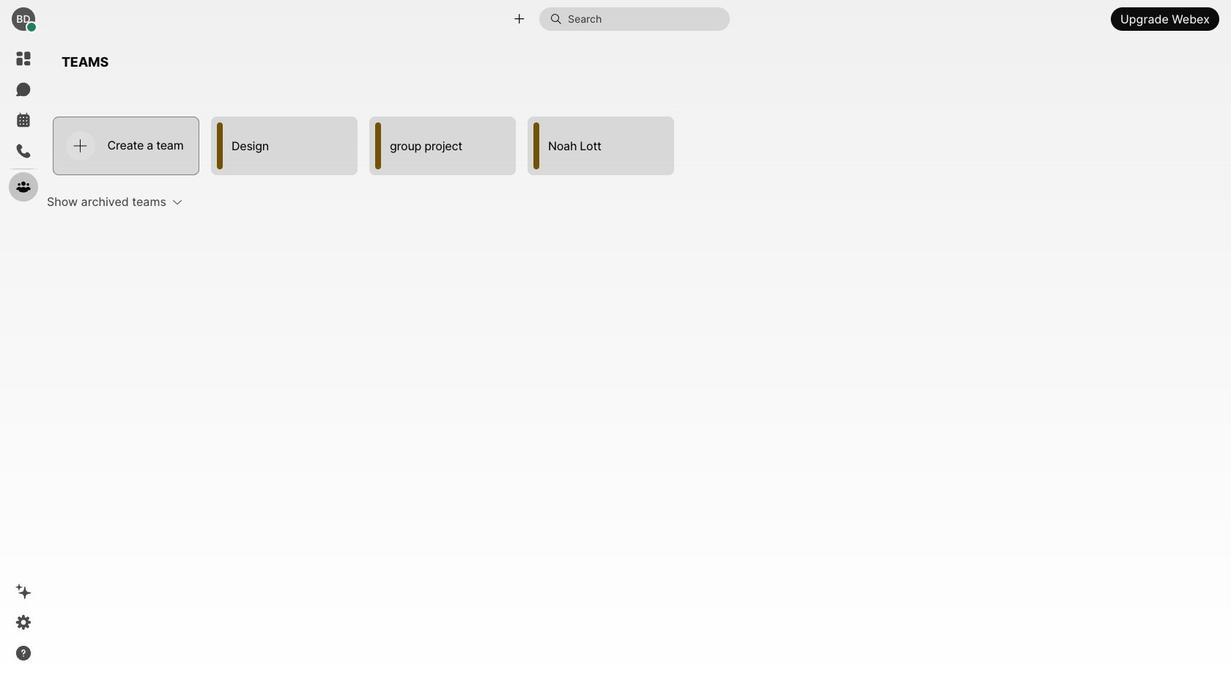 Task type: locate. For each thing, give the bounding box(es) containing it.
create new team image
[[74, 139, 87, 152]]

navigation
[[0, 38, 47, 681]]



Task type: describe. For each thing, give the bounding box(es) containing it.
teams list list
[[47, 111, 1208, 181]]

webex tab list
[[9, 44, 38, 202]]

show archived teams image
[[172, 196, 182, 207]]



Task type: vqa. For each thing, say whether or not it's contained in the screenshot.
the leaves element
no



